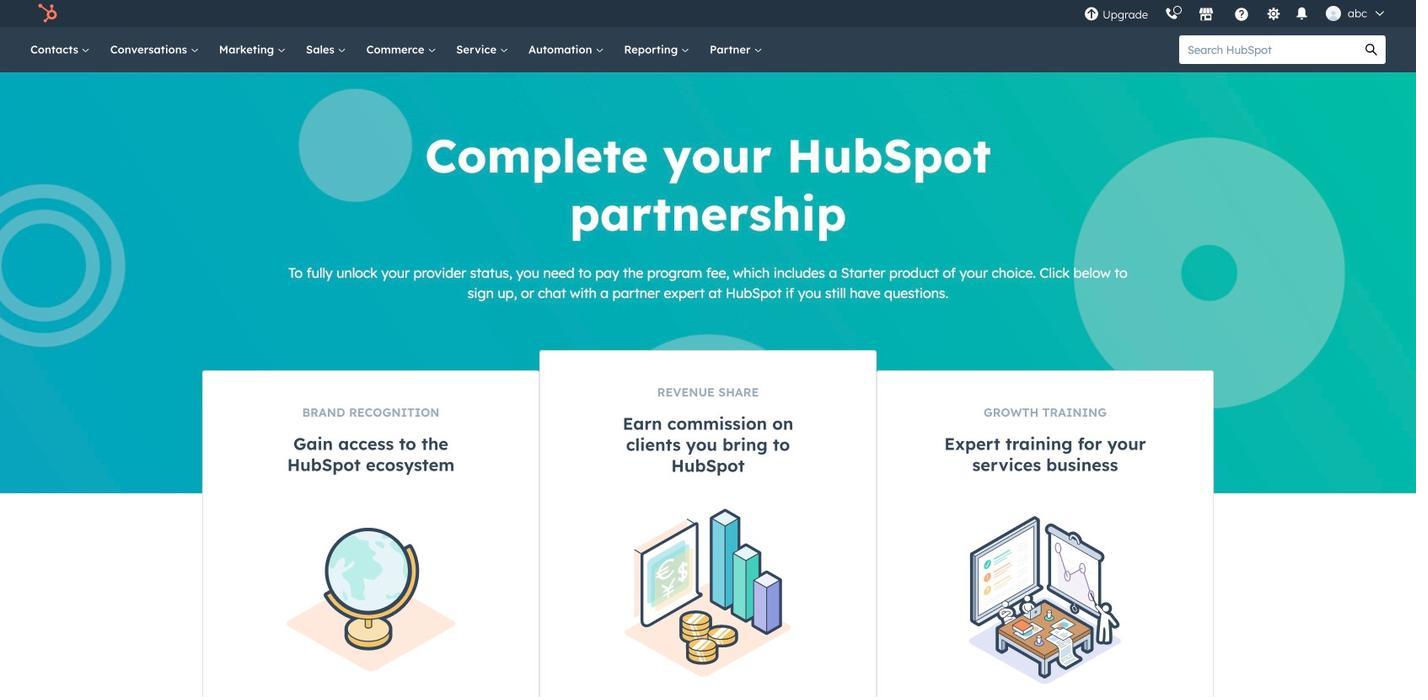 Task type: vqa. For each thing, say whether or not it's contained in the screenshot.
'Marketplaces' Icon
yes



Task type: locate. For each thing, give the bounding box(es) containing it.
menu
[[1076, 0, 1396, 27]]

Search HubSpot search field
[[1179, 35, 1357, 64]]

garebear orlando image
[[1326, 6, 1341, 21]]

marketplaces image
[[1199, 8, 1214, 23]]



